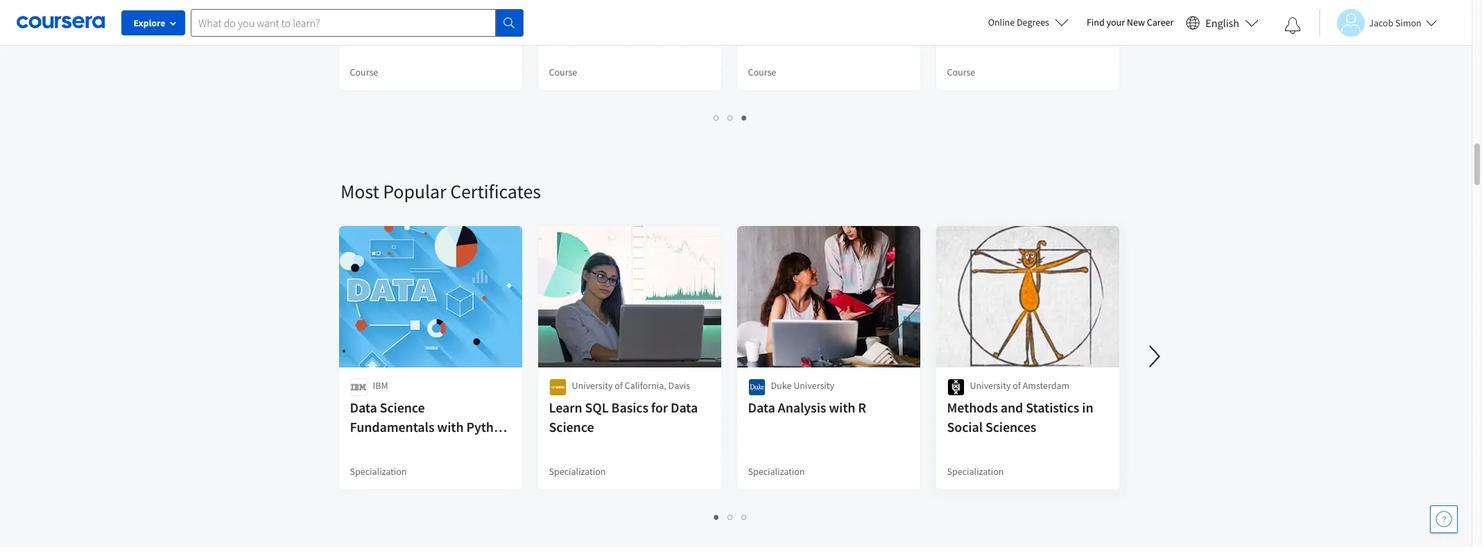 Task type: vqa. For each thing, say whether or not it's contained in the screenshot.
third Course link from right
yes



Task type: describe. For each thing, give the bounding box(es) containing it.
1 button inside most popular certificates carousel element
[[710, 509, 724, 525]]

2 course link from the left
[[537, 0, 723, 92]]

applications
[[973, 19, 1046, 36]]

of for statistics
[[1014, 380, 1022, 392]]

econometrics: methods and applications
[[948, 0, 1086, 36]]

jacob
[[1370, 16, 1394, 29]]

2 for 3 button inside the most popular certificates carousel element
[[728, 511, 734, 524]]

duke
[[772, 380, 792, 392]]

sciences
[[986, 418, 1037, 436]]

specialization for methods and statistics in social sciences
[[948, 466, 1005, 478]]

list inside most popular certificates carousel element
[[341, 509, 1121, 525]]

specialization for data science fundamentals with python and sql
[[350, 466, 407, 478]]

of for basics
[[615, 380, 623, 392]]

english button
[[1181, 0, 1265, 45]]

data analysis with r
[[749, 399, 867, 416]]

online
[[988, 16, 1015, 28]]

sql inside data science fundamentals with python and sql
[[376, 438, 399, 455]]

data inside learn sql basics for data science
[[671, 399, 699, 416]]

english
[[1206, 16, 1240, 29]]

2 university from the left
[[794, 380, 835, 392]]

and inside data science fundamentals with python and sql
[[350, 438, 373, 455]]

analysis
[[779, 399, 827, 416]]

econometrics:
[[948, 0, 1032, 17]]

for
[[652, 399, 669, 416]]

3 for 3 button inside the most popular certificates carousel element
[[742, 511, 748, 524]]

most popular certificates carousel element
[[334, 137, 1483, 537]]

sql inside learn sql basics for data science
[[586, 399, 609, 416]]

university for methods
[[971, 380, 1012, 392]]

learn sql basics for data science
[[550, 399, 699, 436]]

basics
[[612, 399, 649, 416]]

duke university image
[[749, 379, 766, 396]]

data science fundamentals with python and sql
[[350, 399, 510, 455]]

with inside data science fundamentals with python and sql
[[438, 418, 464, 436]]

1 course from the left
[[350, 66, 379, 78]]

2 button for 1 button within most popular certificates carousel element
[[724, 509, 738, 525]]

most
[[341, 179, 379, 204]]

jacob simon
[[1370, 16, 1422, 29]]

3 button for 1 button within most popular certificates carousel element
[[738, 509, 752, 525]]

career
[[1148, 16, 1174, 28]]

university of california, davis
[[572, 380, 691, 392]]

amsterdam
[[1024, 380, 1070, 392]]

popular
[[383, 179, 447, 204]]

find
[[1087, 16, 1105, 28]]

university for learn
[[572, 380, 613, 392]]

california,
[[625, 380, 667, 392]]

2 for 3 button related to second 1 button from the bottom of the page
[[728, 111, 734, 124]]

duke university
[[772, 380, 835, 392]]

in
[[1083, 399, 1094, 416]]

fundamentals
[[350, 418, 435, 436]]

1 1 button from the top
[[710, 110, 724, 126]]

degrees
[[1017, 16, 1050, 28]]

1 horizontal spatial with
[[830, 399, 856, 416]]



Task type: locate. For each thing, give the bounding box(es) containing it.
1 vertical spatial 3
[[742, 511, 748, 524]]

of
[[615, 380, 623, 392], [1014, 380, 1022, 392]]

2 2 button from the top
[[724, 509, 738, 525]]

0 vertical spatial 1 button
[[710, 110, 724, 126]]

2 horizontal spatial university
[[971, 380, 1012, 392]]

2 3 from the top
[[742, 511, 748, 524]]

1 3 button from the top
[[738, 110, 752, 126]]

3 course from the left
[[749, 66, 777, 78]]

1 horizontal spatial science
[[550, 418, 595, 436]]

of up basics
[[615, 380, 623, 392]]

1
[[714, 111, 720, 124], [714, 511, 720, 524]]

0 vertical spatial 1
[[714, 111, 720, 124]]

specialization for data analysis with r
[[749, 466, 806, 478]]

2 data from the left
[[671, 399, 699, 416]]

specialization down analysis
[[749, 466, 806, 478]]

2 course from the left
[[550, 66, 578, 78]]

0 vertical spatial science
[[380, 399, 425, 416]]

1 vertical spatial 2
[[728, 511, 734, 524]]

1 2 from the top
[[728, 111, 734, 124]]

your
[[1107, 16, 1126, 28]]

and
[[948, 19, 970, 36], [1001, 399, 1024, 416], [350, 438, 373, 455]]

methods inside "econometrics: methods and applications"
[[1035, 0, 1086, 17]]

2 button inside most popular certificates carousel element
[[724, 509, 738, 525]]

university
[[572, 380, 613, 392], [794, 380, 835, 392], [971, 380, 1012, 392]]

1 vertical spatial 1 button
[[710, 509, 724, 525]]

specialization for learn sql basics for data science
[[550, 466, 606, 478]]

chevron down image
[[53, 21, 63, 31]]

online degrees button
[[977, 7, 1080, 37]]

methods left find
[[1035, 0, 1086, 17]]

3 course link from the left
[[736, 0, 922, 92]]

next slide image
[[1139, 340, 1172, 373]]

science up fundamentals
[[380, 399, 425, 416]]

data down ibm icon on the left of the page
[[350, 399, 378, 416]]

None search field
[[191, 9, 524, 36]]

1 vertical spatial sql
[[376, 438, 399, 455]]

1 university from the left
[[572, 380, 613, 392]]

1 vertical spatial 2 button
[[724, 509, 738, 525]]

university of amsterdam image
[[948, 379, 965, 396]]

1 vertical spatial methods
[[948, 399, 999, 416]]

python
[[467, 418, 510, 436]]

and inside "econometrics: methods and applications"
[[948, 19, 970, 36]]

help center image
[[1436, 511, 1453, 528]]

sql right learn on the bottom left
[[586, 399, 609, 416]]

ibm
[[373, 380, 389, 392]]

2 button
[[724, 110, 738, 126], [724, 509, 738, 525]]

1 vertical spatial and
[[1001, 399, 1024, 416]]

2 list from the top
[[341, 509, 1121, 525]]

davis
[[669, 380, 691, 392]]

1 horizontal spatial methods
[[1035, 0, 1086, 17]]

0 vertical spatial 3
[[742, 111, 748, 124]]

data down duke university icon
[[749, 399, 776, 416]]

data down davis
[[671, 399, 699, 416]]

0 vertical spatial and
[[948, 19, 970, 36]]

1 vertical spatial with
[[438, 418, 464, 436]]

science down learn on the bottom left
[[550, 418, 595, 436]]

3 button for second 1 button from the bottom of the page
[[738, 110, 752, 126]]

science
[[380, 399, 425, 416], [550, 418, 595, 436]]

4 course from the left
[[948, 66, 976, 78]]

What do you want to learn? text field
[[191, 9, 496, 36]]

3
[[742, 111, 748, 124], [742, 511, 748, 524]]

0 vertical spatial 2 button
[[724, 110, 738, 126]]

1 1 from the top
[[714, 111, 720, 124]]

data for data science fundamentals with python and sql
[[350, 399, 378, 416]]

new
[[1127, 16, 1146, 28]]

0 vertical spatial 3 button
[[738, 110, 752, 126]]

methods and statistics in social sciences
[[948, 399, 1094, 436]]

0 horizontal spatial and
[[350, 438, 373, 455]]

0 horizontal spatial science
[[380, 399, 425, 416]]

1 vertical spatial science
[[550, 418, 595, 436]]

social
[[948, 418, 984, 436]]

3 button inside most popular certificates carousel element
[[738, 509, 752, 525]]

2 of from the left
[[1014, 380, 1022, 392]]

0 horizontal spatial of
[[615, 380, 623, 392]]

2 inside most popular certificates carousel element
[[728, 511, 734, 524]]

1 course link from the left
[[338, 0, 524, 92]]

science inside data science fundamentals with python and sql
[[380, 399, 425, 416]]

show notifications image
[[1285, 17, 1302, 34]]

university up data analysis with r
[[794, 380, 835, 392]]

data for data analysis with r
[[749, 399, 776, 416]]

0 horizontal spatial data
[[350, 399, 378, 416]]

2 2 from the top
[[728, 511, 734, 524]]

1 horizontal spatial sql
[[586, 399, 609, 416]]

1 vertical spatial 1
[[714, 511, 720, 524]]

learn
[[550, 399, 583, 416]]

1 of from the left
[[615, 380, 623, 392]]

3 university from the left
[[971, 380, 1012, 392]]

of left amsterdam
[[1014, 380, 1022, 392]]

0 vertical spatial with
[[830, 399, 856, 416]]

1 specialization from the left
[[350, 466, 407, 478]]

find your new career link
[[1080, 14, 1181, 31]]

2 horizontal spatial data
[[749, 399, 776, 416]]

1 horizontal spatial and
[[948, 19, 970, 36]]

statistics
[[1027, 399, 1080, 416]]

course link
[[338, 0, 524, 92], [537, 0, 723, 92], [736, 0, 922, 92]]

1 vertical spatial 3 button
[[738, 509, 752, 525]]

1 inside most popular certificates carousel element
[[714, 511, 720, 524]]

3 specialization from the left
[[749, 466, 806, 478]]

2 button for second 1 button from the bottom of the page
[[724, 110, 738, 126]]

methods inside methods and statistics in social sciences
[[948, 399, 999, 416]]

2 3 button from the top
[[738, 509, 752, 525]]

sql down fundamentals
[[376, 438, 399, 455]]

specialization
[[350, 466, 407, 478], [550, 466, 606, 478], [749, 466, 806, 478], [948, 466, 1005, 478]]

0 vertical spatial 2
[[728, 111, 734, 124]]

1 3 from the top
[[742, 111, 748, 124]]

1 2 button from the top
[[724, 110, 738, 126]]

1 data from the left
[[350, 399, 378, 416]]

and inside methods and statistics in social sciences
[[1001, 399, 1024, 416]]

most popular certificates
[[341, 179, 541, 204]]

specialization down social at the right bottom
[[948, 466, 1005, 478]]

1 horizontal spatial data
[[671, 399, 699, 416]]

specialization down learn on the bottom left
[[550, 466, 606, 478]]

r
[[859, 399, 867, 416]]

0 horizontal spatial university
[[572, 380, 613, 392]]

explore button
[[121, 10, 185, 35]]

0 horizontal spatial sql
[[376, 438, 399, 455]]

with left the python
[[438, 418, 464, 436]]

1 list from the top
[[341, 110, 1121, 126]]

data
[[350, 399, 378, 416], [671, 399, 699, 416], [749, 399, 776, 416]]

1 horizontal spatial of
[[1014, 380, 1022, 392]]

with left r
[[830, 399, 856, 416]]

list
[[341, 110, 1121, 126], [341, 509, 1121, 525]]

specialization down fundamentals
[[350, 466, 407, 478]]

2 specialization from the left
[[550, 466, 606, 478]]

2
[[728, 111, 734, 124], [728, 511, 734, 524]]

2 horizontal spatial course link
[[736, 0, 922, 92]]

0 vertical spatial methods
[[1035, 0, 1086, 17]]

online degrees
[[988, 16, 1050, 28]]

methods up social at the right bottom
[[948, 399, 999, 416]]

3 for 3 button related to second 1 button from the bottom of the page
[[742, 111, 748, 124]]

methods
[[1035, 0, 1086, 17], [948, 399, 999, 416]]

jacob simon button
[[1320, 9, 1438, 36]]

and down econometrics:
[[948, 19, 970, 36]]

2 1 button from the top
[[710, 509, 724, 525]]

university up learn on the bottom left
[[572, 380, 613, 392]]

1 button
[[710, 110, 724, 126], [710, 509, 724, 525]]

2 horizontal spatial and
[[1001, 399, 1024, 416]]

university of california, davis image
[[550, 379, 567, 396]]

1 horizontal spatial course link
[[537, 0, 723, 92]]

find your new career
[[1087, 16, 1174, 28]]

with
[[830, 399, 856, 416], [438, 418, 464, 436]]

4 specialization from the left
[[948, 466, 1005, 478]]

data inside data science fundamentals with python and sql
[[350, 399, 378, 416]]

3 button
[[738, 110, 752, 126], [738, 509, 752, 525]]

simon
[[1396, 16, 1422, 29]]

2 vertical spatial and
[[350, 438, 373, 455]]

coursera image
[[17, 11, 105, 33]]

0 horizontal spatial course link
[[338, 0, 524, 92]]

ibm image
[[350, 379, 368, 396]]

science inside learn sql basics for data science
[[550, 418, 595, 436]]

1 horizontal spatial university
[[794, 380, 835, 392]]

2 1 from the top
[[714, 511, 720, 524]]

1 vertical spatial list
[[341, 509, 1121, 525]]

explore
[[134, 17, 165, 29]]

0 horizontal spatial methods
[[948, 399, 999, 416]]

3 inside most popular certificates carousel element
[[742, 511, 748, 524]]

course
[[350, 66, 379, 78], [550, 66, 578, 78], [749, 66, 777, 78], [948, 66, 976, 78]]

0 vertical spatial list
[[341, 110, 1121, 126]]

sql
[[586, 399, 609, 416], [376, 438, 399, 455]]

and up sciences
[[1001, 399, 1024, 416]]

0 vertical spatial sql
[[586, 399, 609, 416]]

university right the university of amsterdam "icon"
[[971, 380, 1012, 392]]

3 data from the left
[[749, 399, 776, 416]]

and down fundamentals
[[350, 438, 373, 455]]

university of amsterdam
[[971, 380, 1070, 392]]

certificates
[[450, 179, 541, 204]]

0 horizontal spatial with
[[438, 418, 464, 436]]



